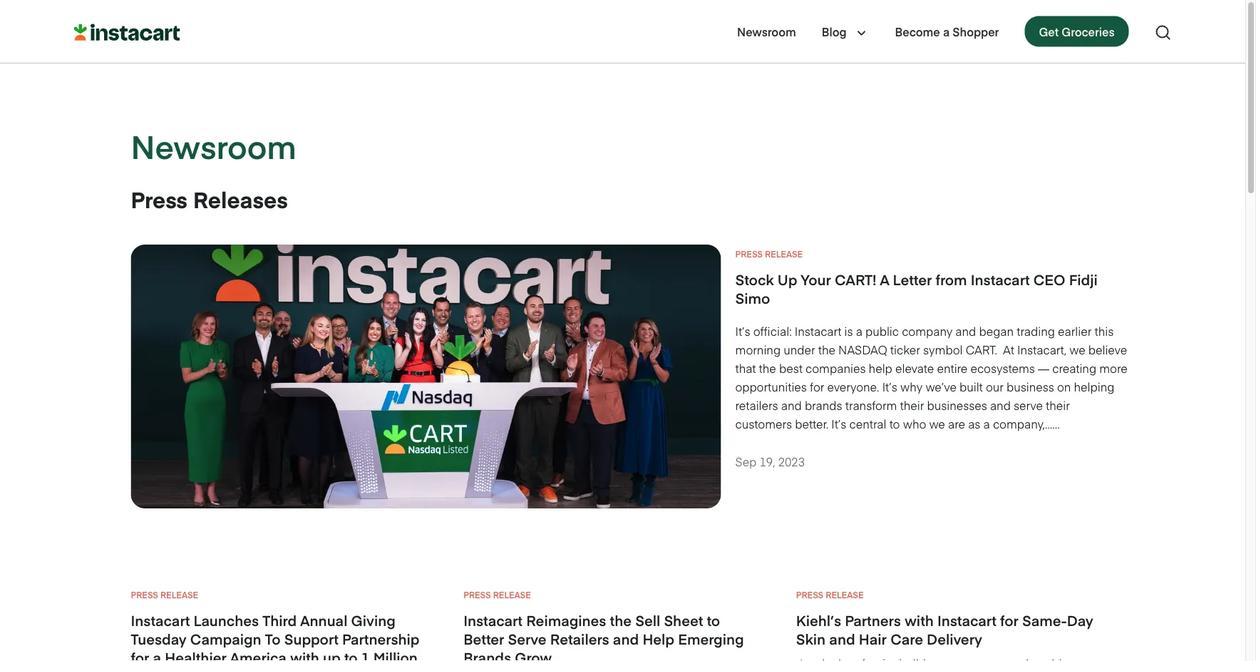 Task type: vqa. For each thing, say whether or not it's contained in the screenshot.
SPEARMINT to the left
no



Task type: describe. For each thing, give the bounding box(es) containing it.
get
[[1039, 24, 1059, 39]]

2 horizontal spatial the
[[819, 342, 836, 357]]

help
[[643, 629, 675, 649]]

giving
[[351, 611, 396, 630]]

best
[[780, 360, 803, 376]]

official:
[[754, 323, 792, 339]]

release for partners
[[826, 589, 864, 601]]

companies
[[806, 360, 866, 376]]

third
[[263, 611, 297, 630]]

0 vertical spatial it's
[[736, 323, 751, 339]]

shopper
[[953, 24, 999, 39]]

1 vertical spatial newsroom
[[131, 123, 297, 168]]

press release for partners
[[797, 589, 864, 601]]

healthier
[[165, 648, 227, 661]]

elevate
[[896, 360, 934, 376]]

a right the 'as'
[[984, 416, 990, 432]]

1 vertical spatial it's
[[883, 379, 898, 394]]

earlier
[[1058, 323, 1092, 339]]

trading
[[1017, 323, 1055, 339]]

who
[[903, 416, 927, 432]]

letter
[[893, 270, 932, 289]]

brands
[[464, 648, 511, 661]]

from
[[936, 270, 968, 289]]

creating
[[1053, 360, 1097, 376]]

support
[[284, 629, 339, 649]]

annual
[[300, 611, 348, 630]]

at
[[1003, 342, 1015, 357]]

tuesday
[[131, 629, 187, 649]]

care
[[891, 629, 924, 649]]

instacart reimagines the sell sheet to better serve retailers and help emerging brands grow link
[[464, 611, 764, 661]]

up
[[778, 270, 798, 289]]

press release for reimagines
[[464, 589, 531, 601]]

skin
[[797, 629, 826, 649]]

began
[[980, 323, 1014, 339]]

instacart inside kiehl's partners with instacart for same-day skin and hair care delivery
[[938, 611, 997, 630]]

groceries
[[1062, 24, 1115, 39]]

company
[[902, 323, 953, 339]]

ticker
[[891, 342, 921, 357]]

for inside instacart launches third annual giving tuesday campaign to support partnership for a healthier america with up to 1 milli
[[131, 648, 149, 661]]

believe
[[1089, 342, 1128, 357]]

reimagines
[[526, 611, 606, 630]]

navigation containing newsroom
[[738, 15, 1172, 48]]

sell
[[636, 611, 661, 630]]

our
[[986, 379, 1004, 394]]

get groceries
[[1039, 24, 1115, 39]]

get groceries link
[[1025, 16, 1129, 47]]

2023
[[779, 454, 805, 469]]

instacart inside instacart reimagines the sell sheet to better serve retailers and help emerging brands grow
[[464, 611, 523, 630]]

to inside it's official: instacart is a public company and began trading earlier this morning under the nasdaq ticker symbol cart.  at instacart, we believe that the best companies help elevate entire ecosystems — creating more opportunities for everyone. it's why we've built our business on helping retailers and brands transform their businesses and serve their customers better. it's central to who we are as a company,…...
[[890, 416, 900, 432]]

stock
[[736, 270, 774, 289]]

blog
[[822, 24, 847, 39]]

1 horizontal spatial newsroom
[[738, 24, 796, 39]]

blog link
[[822, 23, 847, 40]]

sheet
[[664, 611, 703, 630]]

partners
[[845, 611, 901, 630]]

2 vertical spatial it's
[[832, 416, 847, 432]]

it's official: instacart is a public company and began trading earlier this morning under the nasdaq ticker symbol cart.  at instacart, we believe that the best companies help elevate entire ecosystems — creating more opportunities for everyone. it's why we've built our business on helping retailers and brands transform their businesses and serve their customers better. it's central to who we are as a company,…...
[[736, 323, 1128, 432]]

retailers
[[550, 629, 610, 649]]

stock up your cart! a letter from instacart ceo fidji simo
[[736, 270, 1098, 308]]

releases
[[193, 184, 288, 214]]

—
[[1038, 360, 1050, 376]]

for inside it's official: instacart is a public company and began trading earlier this morning under the nasdaq ticker symbol cart.  at instacart, we believe that the best companies help elevate entire ecosystems — creating more opportunities for everyone. it's why we've built our business on helping retailers and brands transform their businesses and serve their customers better. it's central to who we are as a company,…...
[[810, 379, 825, 394]]

1 vertical spatial the
[[759, 360, 777, 376]]

instacart launches third annual giving tuesday campaign to support partnership for a healthier america with up to 1 milli
[[131, 611, 420, 661]]

to inside instacart launches third annual giving tuesday campaign to support partnership for a healthier america with up to 1 milli
[[344, 648, 358, 661]]

morning
[[736, 342, 781, 357]]

become a shopper link
[[895, 23, 999, 40]]

search image
[[1155, 24, 1172, 41]]

instacart corporate image
[[74, 24, 180, 41]]

and inside kiehl's partners with instacart for same-day skin and hair care delivery
[[830, 629, 856, 649]]

serve
[[508, 629, 547, 649]]

help
[[869, 360, 893, 376]]

customers
[[736, 416, 792, 432]]

release for reimagines
[[493, 589, 531, 601]]

under
[[784, 342, 816, 357]]

fidji
[[1070, 270, 1098, 289]]

press for kiehl's partners with instacart for same-day skin and hair care delivery
[[797, 589, 824, 601]]

retailers
[[736, 397, 779, 413]]

business
[[1007, 379, 1055, 394]]

this
[[1095, 323, 1114, 339]]

press releases
[[131, 184, 288, 214]]

better
[[464, 629, 504, 649]]

and up better.
[[781, 397, 802, 413]]

press for instacart launches third annual giving tuesday campaign to support partnership for a healthier america with up to 1 milli
[[131, 589, 158, 601]]

central
[[850, 416, 887, 432]]

press release for launches
[[131, 589, 198, 601]]

the inside instacart reimagines the sell sheet to better serve retailers and help emerging brands grow
[[610, 611, 632, 630]]

kiehl's partners with instacart for same-day skin and hair care delivery
[[797, 611, 1094, 649]]

kiehl's partners with instacart for same-day skin and hair care delivery link
[[797, 611, 1097, 654]]

delivery
[[927, 629, 983, 649]]

helping
[[1074, 379, 1115, 394]]

and up symbol
[[956, 323, 977, 339]]

your
[[801, 270, 831, 289]]

a right "become"
[[943, 24, 950, 39]]

symbol
[[924, 342, 963, 357]]

stock up your cart! a letter from instacart ceo fidji simo link
[[736, 270, 1129, 308]]



Task type: locate. For each thing, give the bounding box(es) containing it.
transform
[[846, 397, 897, 413]]

stock up your cart! a letter from instacart ceo fidji simo image
[[131, 245, 721, 509]]

with
[[905, 611, 934, 630], [290, 648, 319, 661]]

it's down the brands at the bottom of page
[[832, 416, 847, 432]]

2 horizontal spatial it's
[[883, 379, 898, 394]]

up
[[323, 648, 341, 661]]

as
[[969, 416, 981, 432]]

same-
[[1023, 611, 1067, 630]]

instacart up brands
[[464, 611, 523, 630]]

to inside instacart reimagines the sell sheet to better serve retailers and help emerging brands grow
[[707, 611, 720, 630]]

company,…...
[[993, 416, 1060, 432]]

grow
[[515, 648, 552, 661]]

for inside kiehl's partners with instacart for same-day skin and hair care delivery
[[1001, 611, 1019, 630]]

0 vertical spatial newsroom
[[738, 24, 796, 39]]

the up opportunities
[[759, 360, 777, 376]]

a inside instacart launches third annual giving tuesday campaign to support partnership for a healthier america with up to 1 milli
[[153, 648, 161, 661]]

built
[[960, 379, 983, 394]]

partnership
[[342, 629, 420, 649]]

1 vertical spatial to
[[707, 611, 720, 630]]

2 their from the left
[[1046, 397, 1070, 413]]

it's up morning
[[736, 323, 751, 339]]

a left healthier
[[153, 648, 161, 661]]

0 vertical spatial for
[[810, 379, 825, 394]]

release
[[765, 248, 803, 260], [160, 589, 198, 601], [493, 589, 531, 601], [826, 589, 864, 601]]

opportunities
[[736, 379, 807, 394]]

with inside instacart launches third annual giving tuesday campaign to support partnership for a healthier america with up to 1 milli
[[290, 648, 319, 661]]

a
[[880, 270, 890, 289]]

press release up stock
[[736, 248, 803, 260]]

instacart inside instacart launches third annual giving tuesday campaign to support partnership for a healthier america with up to 1 milli
[[131, 611, 190, 630]]

press for stock up your cart! a letter from instacart ceo fidji simo
[[736, 248, 763, 260]]

sep
[[736, 454, 757, 469]]

1 horizontal spatial the
[[759, 360, 777, 376]]

we left are
[[930, 416, 946, 432]]

everyone.
[[828, 379, 880, 394]]

2 vertical spatial the
[[610, 611, 632, 630]]

press release up tuesday in the left of the page
[[131, 589, 198, 601]]

2 horizontal spatial for
[[1001, 611, 1019, 630]]

19,
[[760, 454, 776, 469]]

a right is at the right of page
[[856, 323, 863, 339]]

newsroom
[[738, 24, 796, 39], [131, 123, 297, 168]]

0 horizontal spatial for
[[131, 648, 149, 661]]

entire
[[937, 360, 968, 376]]

ecosystems
[[971, 360, 1035, 376]]

it's down 'help' in the bottom right of the page
[[883, 379, 898, 394]]

newsroom up 'press releases' at the left
[[131, 123, 297, 168]]

instacart,
[[1018, 342, 1067, 357]]

0 vertical spatial with
[[905, 611, 934, 630]]

kiehl's
[[797, 611, 842, 630]]

0 horizontal spatial with
[[290, 648, 319, 661]]

press release up better
[[464, 589, 531, 601]]

public
[[866, 323, 899, 339]]

press release for up
[[736, 248, 803, 260]]

instacart up healthier
[[131, 611, 190, 630]]

launches
[[194, 611, 259, 630]]

instacart inside stock up your cart! a letter from instacart ceo fidji simo
[[971, 270, 1030, 289]]

why
[[901, 379, 923, 394]]

instacart launches third annual giving tuesday campaign to support partnership for a healthier america with up to 1 milli link
[[131, 611, 432, 661]]

1 horizontal spatial with
[[905, 611, 934, 630]]

and left help
[[613, 629, 639, 649]]

navigation
[[738, 15, 1172, 48]]

1
[[361, 648, 370, 661]]

to
[[890, 416, 900, 432], [707, 611, 720, 630], [344, 648, 358, 661]]

press release
[[736, 248, 803, 260], [131, 589, 198, 601], [464, 589, 531, 601], [797, 589, 864, 601]]

for up the brands at the bottom of page
[[810, 379, 825, 394]]

become
[[895, 24, 941, 39]]

instacart right 'care'
[[938, 611, 997, 630]]

and down our at the bottom of page
[[991, 397, 1011, 413]]

0 horizontal spatial their
[[900, 397, 925, 413]]

0 horizontal spatial we
[[930, 416, 946, 432]]

on
[[1058, 379, 1071, 394]]

the
[[819, 342, 836, 357], [759, 360, 777, 376], [610, 611, 632, 630]]

1 vertical spatial with
[[290, 648, 319, 661]]

0 horizontal spatial it's
[[736, 323, 751, 339]]

0 horizontal spatial to
[[344, 648, 358, 661]]

sep 19, 2023
[[736, 454, 805, 469]]

press
[[131, 184, 187, 214], [736, 248, 763, 260], [131, 589, 158, 601], [464, 589, 491, 601], [797, 589, 824, 601]]

the left sell
[[610, 611, 632, 630]]

1 horizontal spatial it's
[[832, 416, 847, 432]]

0 horizontal spatial newsroom
[[131, 123, 297, 168]]

simo
[[736, 288, 770, 308]]

become a shopper
[[895, 24, 999, 39]]

to left 1
[[344, 648, 358, 661]]

1 horizontal spatial for
[[810, 379, 825, 394]]

day
[[1067, 611, 1094, 630]]

0 vertical spatial to
[[890, 416, 900, 432]]

0 vertical spatial we
[[1070, 342, 1086, 357]]

release for up
[[765, 248, 803, 260]]

press release up kiehl's
[[797, 589, 864, 601]]

1 horizontal spatial their
[[1046, 397, 1070, 413]]

instacart right from
[[971, 270, 1030, 289]]

their
[[900, 397, 925, 413], [1046, 397, 1070, 413]]

release for launches
[[160, 589, 198, 601]]

nasdaq
[[839, 342, 888, 357]]

to left "who" on the bottom of the page
[[890, 416, 900, 432]]

instacart reimagines the sell sheet to better serve retailers and help emerging brands grow
[[464, 611, 744, 661]]

that
[[736, 360, 756, 376]]

businesses
[[927, 397, 988, 413]]

ceo
[[1034, 270, 1066, 289]]

newsroom left blog link at the top of page
[[738, 24, 796, 39]]

with left the up at the bottom of page
[[290, 648, 319, 661]]

1 horizontal spatial to
[[707, 611, 720, 630]]

instacart up under
[[795, 323, 842, 339]]

1 vertical spatial for
[[1001, 611, 1019, 630]]

are
[[949, 416, 966, 432]]

hair
[[859, 629, 887, 649]]

1 their from the left
[[900, 397, 925, 413]]

serve
[[1014, 397, 1043, 413]]

for left 'same-' at the right bottom
[[1001, 611, 1019, 630]]

with right partners
[[905, 611, 934, 630]]

release up tuesday in the left of the page
[[160, 589, 198, 601]]

for left healthier
[[131, 648, 149, 661]]

newsroom link
[[738, 23, 796, 40]]

more
[[1100, 360, 1128, 376]]

their down on at the right of the page
[[1046, 397, 1070, 413]]

instacart inside it's official: instacart is a public company and began trading earlier this morning under the nasdaq ticker symbol cart.  at instacart, we believe that the best companies help elevate entire ecosystems — creating more opportunities for everyone. it's why we've built our business on helping retailers and brands transform their businesses and serve their customers better. it's central to who we are as a company,…...
[[795, 323, 842, 339]]

0 horizontal spatial the
[[610, 611, 632, 630]]

release up up
[[765, 248, 803, 260]]

their down why
[[900, 397, 925, 413]]

cart!
[[835, 270, 877, 289]]

instacart
[[971, 270, 1030, 289], [795, 323, 842, 339], [131, 611, 190, 630], [464, 611, 523, 630], [938, 611, 997, 630]]

0 vertical spatial the
[[819, 342, 836, 357]]

to right sheet on the right of page
[[707, 611, 720, 630]]

campaign
[[190, 629, 261, 649]]

release up serve
[[493, 589, 531, 601]]

and inside instacart reimagines the sell sheet to better serve retailers and help emerging brands grow
[[613, 629, 639, 649]]

1 horizontal spatial we
[[1070, 342, 1086, 357]]

we down earlier
[[1070, 342, 1086, 357]]

2 vertical spatial for
[[131, 648, 149, 661]]

with inside kiehl's partners with instacart for same-day skin and hair care delivery
[[905, 611, 934, 630]]

brands
[[805, 397, 843, 413]]

is
[[845, 323, 853, 339]]

and left hair
[[830, 629, 856, 649]]

2 vertical spatial to
[[344, 648, 358, 661]]

1 vertical spatial we
[[930, 416, 946, 432]]

the up the companies
[[819, 342, 836, 357]]

press for instacart reimagines the sell sheet to better serve retailers and help emerging brands grow
[[464, 589, 491, 601]]

we've
[[926, 379, 957, 394]]

2 horizontal spatial to
[[890, 416, 900, 432]]

release up kiehl's
[[826, 589, 864, 601]]

better.
[[795, 416, 829, 432]]

to
[[265, 629, 281, 649]]



